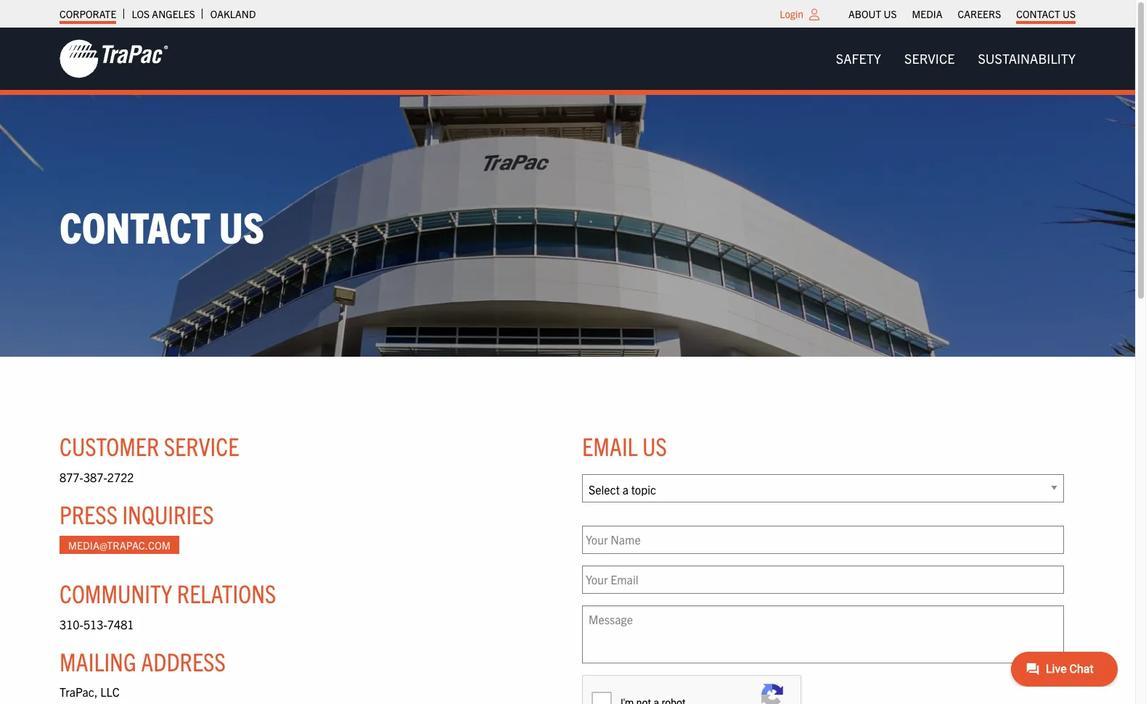 Task type: describe. For each thing, give the bounding box(es) containing it.
press inquiries
[[60, 499, 214, 530]]

community
[[60, 578, 172, 609]]

login link
[[780, 7, 804, 20]]

trapac, llc
[[60, 686, 120, 700]]

customer
[[60, 431, 159, 462]]

llc
[[100, 686, 120, 700]]

menu bar containing about us
[[841, 4, 1084, 24]]

customer service
[[60, 431, 239, 462]]

safety link
[[825, 44, 893, 73]]

Message text field
[[582, 606, 1064, 664]]

safety
[[836, 50, 881, 67]]

light image
[[809, 9, 820, 20]]

inquiries
[[122, 499, 214, 530]]

877-
[[60, 470, 83, 485]]

media
[[912, 7, 943, 20]]

about
[[849, 7, 882, 20]]

angeles
[[152, 7, 195, 20]]

877-387-2722
[[60, 470, 134, 485]]

menu bar containing safety
[[825, 44, 1087, 73]]

1 horizontal spatial service
[[905, 50, 955, 67]]

0 vertical spatial contact us
[[1017, 7, 1076, 20]]

email us
[[582, 431, 667, 462]]

email
[[582, 431, 638, 462]]

media link
[[912, 4, 943, 24]]

careers link
[[958, 4, 1001, 24]]

sustainability
[[978, 50, 1076, 67]]

0 horizontal spatial service
[[164, 431, 239, 462]]

trapac,
[[60, 686, 98, 700]]

about us
[[849, 7, 897, 20]]



Task type: locate. For each thing, give the bounding box(es) containing it.
contact us
[[1017, 7, 1076, 20], [60, 199, 264, 252]]

careers
[[958, 7, 1001, 20]]

contact inside contact us link
[[1017, 7, 1060, 20]]

Your Name text field
[[582, 526, 1064, 554]]

0 vertical spatial service
[[905, 50, 955, 67]]

1 vertical spatial menu bar
[[825, 44, 1087, 73]]

mailing address
[[60, 646, 226, 678]]

us
[[884, 7, 897, 20], [1063, 7, 1076, 20], [219, 199, 264, 252], [642, 431, 667, 462]]

address
[[141, 646, 226, 678]]

los angeles
[[132, 7, 195, 20]]

0 horizontal spatial contact
[[60, 199, 211, 252]]

media@trapac.com
[[68, 539, 170, 552]]

513-
[[83, 618, 107, 632]]

Your Email text field
[[582, 566, 1064, 594]]

menu bar
[[841, 4, 1084, 24], [825, 44, 1087, 73]]

7481
[[107, 618, 134, 632]]

sustainability link
[[967, 44, 1087, 73]]

relations
[[177, 578, 276, 609]]

0 vertical spatial contact
[[1017, 7, 1060, 20]]

los
[[132, 7, 150, 20]]

0 vertical spatial menu bar
[[841, 4, 1084, 24]]

media@trapac.com link
[[60, 537, 179, 555]]

0 horizontal spatial contact us
[[60, 199, 264, 252]]

press
[[60, 499, 118, 530]]

oakland link
[[210, 4, 256, 24]]

1 vertical spatial contact
[[60, 199, 211, 252]]

1 horizontal spatial contact
[[1017, 7, 1060, 20]]

1 vertical spatial service
[[164, 431, 239, 462]]

oakland
[[210, 7, 256, 20]]

service
[[905, 50, 955, 67], [164, 431, 239, 462]]

contact
[[1017, 7, 1060, 20], [60, 199, 211, 252]]

los angeles link
[[132, 4, 195, 24]]

community relations
[[60, 578, 276, 609]]

310-
[[60, 618, 83, 632]]

2722
[[107, 470, 134, 485]]

mailing
[[60, 646, 136, 678]]

corporate
[[60, 7, 116, 20]]

1 vertical spatial contact us
[[60, 199, 264, 252]]

login
[[780, 7, 804, 20]]

1 horizontal spatial contact us
[[1017, 7, 1076, 20]]

310-513-7481
[[60, 618, 134, 632]]

387-
[[83, 470, 107, 485]]

about us link
[[849, 4, 897, 24]]

corporate image
[[60, 38, 168, 79]]

contact us link
[[1017, 4, 1076, 24]]

menu bar up service link
[[841, 4, 1084, 24]]

menu bar down careers
[[825, 44, 1087, 73]]

corporate link
[[60, 4, 116, 24]]

service link
[[893, 44, 967, 73]]



Task type: vqa. For each thing, say whether or not it's contained in the screenshot.
THE 1178
no



